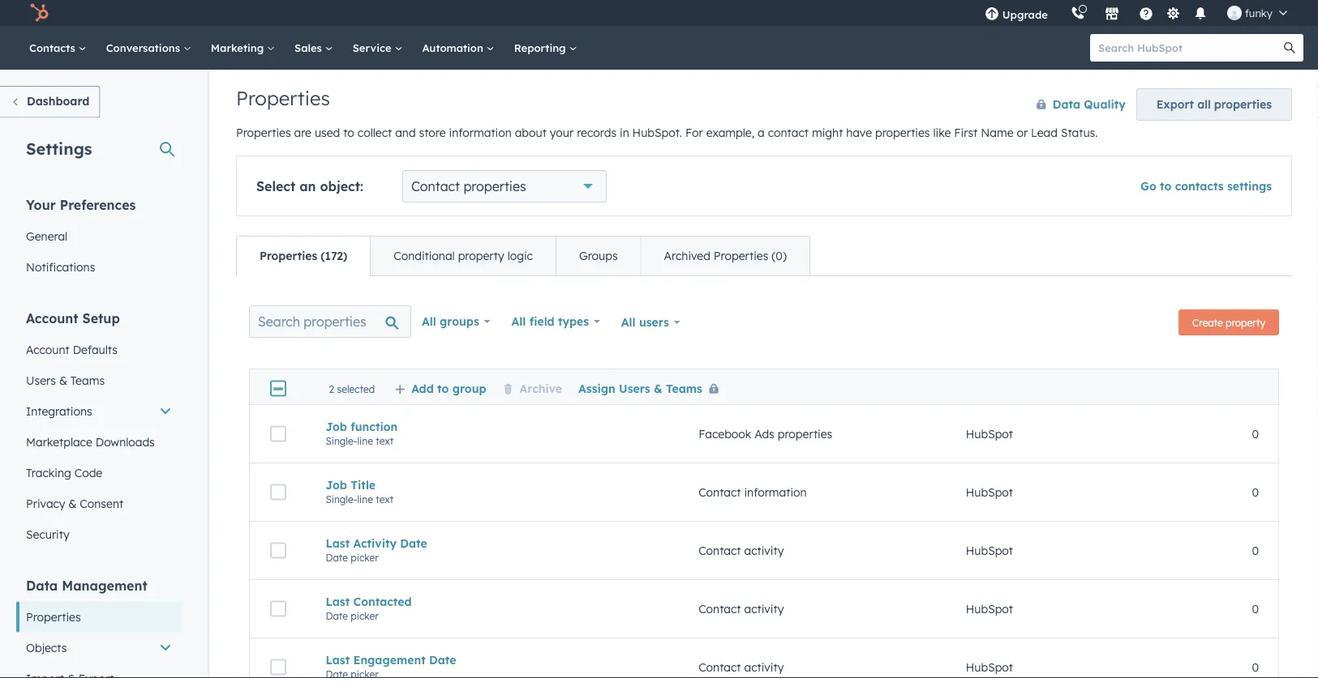 Task type: locate. For each thing, give the bounding box(es) containing it.
facebook
[[698, 427, 751, 441]]

conversations link
[[96, 26, 201, 70]]

text up activity
[[376, 494, 394, 506]]

picker down activity
[[351, 552, 379, 564]]

menu containing funky
[[973, 0, 1299, 26]]

0 vertical spatial property
[[458, 249, 504, 263]]

single- inside job title single-line text
[[326, 494, 357, 506]]

0 horizontal spatial all
[[422, 315, 436, 329]]

picker inside "last contacted date picker"
[[351, 611, 379, 623]]

selected
[[337, 383, 375, 395]]

line down function
[[357, 435, 373, 448]]

about
[[515, 126, 547, 140]]

0 for contacted
[[1252, 602, 1259, 617]]

properties right ads
[[778, 427, 832, 441]]

data down "security"
[[26, 578, 58, 594]]

add
[[411, 381, 434, 396]]

1 picker from the top
[[351, 552, 379, 564]]

teams up facebook
[[666, 381, 702, 396]]

tab panel
[[236, 276, 1292, 679]]

job
[[326, 420, 347, 434], [326, 478, 347, 493]]

information down facebook ads properties
[[744, 486, 807, 500]]

archived properties (0)
[[664, 249, 787, 263]]

job left function
[[326, 420, 347, 434]]

hubspot.
[[632, 126, 682, 140]]

2 job from the top
[[326, 478, 347, 493]]

2
[[329, 383, 334, 395]]

title
[[351, 478, 376, 493]]

0
[[1252, 427, 1259, 441], [1252, 486, 1259, 500], [1252, 544, 1259, 558], [1252, 602, 1259, 617], [1252, 661, 1259, 675]]

contacted
[[353, 595, 412, 609]]

last left activity
[[326, 537, 350, 551]]

2 horizontal spatial to
[[1160, 179, 1172, 193]]

1 account from the top
[[26, 310, 78, 326]]

consent
[[80, 497, 123, 511]]

1 vertical spatial information
[[744, 486, 807, 500]]

like
[[933, 126, 951, 140]]

line down "title"
[[357, 494, 373, 506]]

hubspot for contacted
[[966, 602, 1013, 617]]

0 vertical spatial text
[[376, 435, 394, 448]]

data for data quality
[[1053, 97, 1080, 112]]

0 horizontal spatial users
[[26, 374, 56, 388]]

contact activity for contacted
[[698, 602, 784, 617]]

settings
[[1227, 179, 1272, 193]]

all inside 'popup button'
[[621, 316, 636, 330]]

2 single- from the top
[[326, 494, 357, 506]]

0 vertical spatial last
[[326, 537, 350, 551]]

marketplaces image
[[1105, 7, 1119, 22]]

date right engagement
[[429, 654, 456, 668]]

funky
[[1245, 6, 1273, 19]]

1 vertical spatial contact activity
[[698, 602, 784, 617]]

upgrade image
[[985, 7, 999, 22]]

all left groups
[[422, 315, 436, 329]]

0 horizontal spatial data
[[26, 578, 58, 594]]

hubspot for function
[[966, 427, 1013, 441]]

to right add
[[437, 381, 449, 396]]

lead
[[1031, 126, 1058, 140]]

job left "title"
[[326, 478, 347, 493]]

text for job title
[[376, 494, 394, 506]]

text inside job function single-line text
[[376, 435, 394, 448]]

1 vertical spatial text
[[376, 494, 394, 506]]

teams inside tab panel
[[666, 381, 702, 396]]

0 horizontal spatial to
[[343, 126, 354, 140]]

2 account from the top
[[26, 343, 70, 357]]

settings image
[[1166, 7, 1181, 21]]

picker down contacted
[[351, 611, 379, 623]]

& inside users & teams "link"
[[59, 374, 67, 388]]

1 vertical spatial data
[[26, 578, 58, 594]]

&
[[59, 374, 67, 388], [654, 381, 662, 396], [68, 497, 77, 511]]

1 vertical spatial activity
[[744, 602, 784, 617]]

used
[[315, 126, 340, 140]]

property inside button
[[1226, 317, 1265, 329]]

date up last engagement date
[[326, 611, 348, 623]]

0 vertical spatial single-
[[326, 435, 357, 448]]

to inside tab panel
[[437, 381, 449, 396]]

or
[[1017, 126, 1028, 140]]

job function single-line text
[[326, 420, 398, 448]]

all
[[1197, 97, 1211, 112]]

properties up objects
[[26, 610, 81, 625]]

status.
[[1061, 126, 1098, 140]]

preferences
[[60, 197, 136, 213]]

create
[[1192, 317, 1223, 329]]

0 vertical spatial line
[[357, 435, 373, 448]]

users inside "link"
[[26, 374, 56, 388]]

calling icon button
[[1064, 2, 1092, 24]]

4 0 from the top
[[1252, 602, 1259, 617]]

objects
[[26, 641, 67, 655]]

text
[[376, 435, 394, 448], [376, 494, 394, 506]]

2 contact activity from the top
[[698, 602, 784, 617]]

information right store
[[449, 126, 512, 140]]

security
[[26, 528, 69, 542]]

to right go at the top of page
[[1160, 179, 1172, 193]]

& for consent
[[68, 497, 77, 511]]

date inside "last contacted date picker"
[[326, 611, 348, 623]]

2 hubspot from the top
[[966, 486, 1013, 500]]

1 horizontal spatial property
[[1226, 317, 1265, 329]]

hubspot link
[[19, 3, 61, 23]]

all for all field types
[[511, 315, 526, 329]]

property right create
[[1226, 317, 1265, 329]]

export all properties button
[[1136, 88, 1292, 121]]

groups
[[440, 315, 479, 329]]

0 vertical spatial activity
[[744, 544, 784, 558]]

0 horizontal spatial property
[[458, 249, 504, 263]]

single- inside job function single-line text
[[326, 435, 357, 448]]

0 vertical spatial account
[[26, 310, 78, 326]]

properties left like
[[875, 126, 930, 140]]

properties left (0)
[[714, 249, 768, 263]]

3 contact activity from the top
[[698, 661, 784, 675]]

security link
[[16, 520, 182, 550]]

text down function
[[376, 435, 394, 448]]

single- down "title"
[[326, 494, 357, 506]]

to for go to contacts settings
[[1160, 179, 1172, 193]]

picker
[[351, 552, 379, 564], [351, 611, 379, 623]]

all left field
[[511, 315, 526, 329]]

marketing
[[211, 41, 267, 54]]

0 horizontal spatial teams
[[70, 374, 105, 388]]

1 contact activity from the top
[[698, 544, 784, 558]]

account up the users & teams
[[26, 343, 70, 357]]

settings
[[26, 138, 92, 159]]

account up account defaults
[[26, 310, 78, 326]]

1 0 from the top
[[1252, 427, 1259, 441]]

2 vertical spatial last
[[326, 654, 350, 668]]

engagement
[[353, 654, 426, 668]]

1 job from the top
[[326, 420, 347, 434]]

2 line from the top
[[357, 494, 373, 506]]

teams down defaults
[[70, 374, 105, 388]]

users up integrations
[[26, 374, 56, 388]]

2 vertical spatial to
[[437, 381, 449, 396]]

types
[[558, 315, 589, 329]]

& up integrations
[[59, 374, 67, 388]]

all groups
[[422, 315, 479, 329]]

users right assign
[[619, 381, 650, 396]]

marketplace downloads
[[26, 435, 155, 449]]

automation
[[422, 41, 486, 54]]

last inside "last contacted date picker"
[[326, 595, 350, 609]]

2 vertical spatial activity
[[744, 661, 784, 675]]

code
[[74, 466, 102, 480]]

last left engagement
[[326, 654, 350, 668]]

properties up are
[[236, 86, 330, 110]]

properties inside 'link'
[[714, 249, 768, 263]]

properties down about
[[463, 178, 526, 195]]

3 hubspot from the top
[[966, 544, 1013, 558]]

2 text from the top
[[376, 494, 394, 506]]

0 vertical spatial contact activity
[[698, 544, 784, 558]]

conversations
[[106, 41, 183, 54]]

data up status.
[[1053, 97, 1080, 112]]

job for job function
[[326, 420, 347, 434]]

tab list containing properties (172)
[[236, 236, 810, 277]]

conditional property logic link
[[370, 237, 556, 276]]

properties right the all at the top right of page
[[1214, 97, 1272, 112]]

2 activity from the top
[[744, 602, 784, 617]]

1 vertical spatial job
[[326, 478, 347, 493]]

contact properties button
[[402, 170, 607, 203]]

1 text from the top
[[376, 435, 394, 448]]

to right used
[[343, 126, 354, 140]]

your preferences element
[[16, 196, 182, 283]]

line inside job title single-line text
[[357, 494, 373, 506]]

0 vertical spatial picker
[[351, 552, 379, 564]]

0 horizontal spatial information
[[449, 126, 512, 140]]

contact properties
[[411, 178, 526, 195]]

line for function
[[357, 435, 373, 448]]

all for all groups
[[422, 315, 436, 329]]

data for data management
[[26, 578, 58, 594]]

account setup element
[[16, 309, 182, 550]]

account
[[26, 310, 78, 326], [26, 343, 70, 357]]

& right assign
[[654, 381, 662, 396]]

1 horizontal spatial to
[[437, 381, 449, 396]]

all
[[422, 315, 436, 329], [511, 315, 526, 329], [621, 316, 636, 330]]

property inside tab list
[[458, 249, 504, 263]]

groups link
[[556, 237, 640, 276]]

last activity date button
[[326, 537, 660, 551]]

select an object:
[[256, 178, 363, 195]]

1 vertical spatial line
[[357, 494, 373, 506]]

2 horizontal spatial &
[[654, 381, 662, 396]]

a
[[758, 126, 765, 140]]

& inside privacy & consent link
[[68, 497, 77, 511]]

text for job function
[[376, 435, 394, 448]]

1 vertical spatial account
[[26, 343, 70, 357]]

0 vertical spatial data
[[1053, 97, 1080, 112]]

single- down function
[[326, 435, 357, 448]]

2 selected
[[329, 383, 375, 395]]

all for all users
[[621, 316, 636, 330]]

job inside job function single-line text
[[326, 420, 347, 434]]

all left users
[[621, 316, 636, 330]]

automation link
[[412, 26, 504, 70]]

3 0 from the top
[[1252, 544, 1259, 558]]

2 0 from the top
[[1252, 486, 1259, 500]]

contact activity for activity
[[698, 544, 784, 558]]

data
[[1053, 97, 1080, 112], [26, 578, 58, 594]]

tracking code
[[26, 466, 102, 480]]

0 vertical spatial job
[[326, 420, 347, 434]]

menu
[[973, 0, 1299, 26]]

downloads
[[96, 435, 155, 449]]

1 horizontal spatial all
[[511, 315, 526, 329]]

privacy & consent
[[26, 497, 123, 511]]

properties inside button
[[1214, 97, 1272, 112]]

1 line from the top
[[357, 435, 373, 448]]

1 vertical spatial property
[[1226, 317, 1265, 329]]

general
[[26, 229, 68, 243]]

single- for function
[[326, 435, 357, 448]]

last engagement date
[[326, 654, 456, 668]]

1 vertical spatial single-
[[326, 494, 357, 506]]

last inside last activity date date picker
[[326, 537, 350, 551]]

upgrade
[[1002, 8, 1048, 21]]

logic
[[507, 249, 533, 263]]

1 horizontal spatial information
[[744, 486, 807, 500]]

reporting
[[514, 41, 569, 54]]

& right privacy
[[68, 497, 77, 511]]

1 single- from the top
[[326, 435, 357, 448]]

information
[[449, 126, 512, 140], [744, 486, 807, 500]]

2 last from the top
[[326, 595, 350, 609]]

date right activity
[[400, 537, 427, 551]]

2 horizontal spatial all
[[621, 316, 636, 330]]

line inside job function single-line text
[[357, 435, 373, 448]]

1 horizontal spatial &
[[68, 497, 77, 511]]

2 vertical spatial contact activity
[[698, 661, 784, 675]]

notifications image
[[1193, 7, 1208, 22]]

last contacted date picker
[[326, 595, 412, 623]]

to
[[343, 126, 354, 140], [1160, 179, 1172, 193], [437, 381, 449, 396]]

select
[[256, 178, 295, 195]]

text inside job title single-line text
[[376, 494, 394, 506]]

all users
[[621, 316, 669, 330]]

tab list
[[236, 236, 810, 277]]

settings link
[[1163, 4, 1183, 21]]

export all properties
[[1157, 97, 1272, 112]]

property for conditional
[[458, 249, 504, 263]]

last contacted button
[[326, 595, 660, 609]]

go to contacts settings button
[[1140, 179, 1272, 193]]

job inside job title single-line text
[[326, 478, 347, 493]]

data inside button
[[1053, 97, 1080, 112]]

(0)
[[772, 249, 787, 263]]

1 last from the top
[[326, 537, 350, 551]]

0 vertical spatial information
[[449, 126, 512, 140]]

add to group
[[411, 381, 486, 396]]

hubspot for title
[[966, 486, 1013, 500]]

3 activity from the top
[[744, 661, 784, 675]]

last left contacted
[[326, 595, 350, 609]]

contact inside popup button
[[411, 178, 460, 195]]

2 picker from the top
[[351, 611, 379, 623]]

1 activity from the top
[[744, 544, 784, 558]]

1 vertical spatial to
[[1160, 179, 1172, 193]]

privacy & consent link
[[16, 489, 182, 520]]

properties left are
[[236, 126, 291, 140]]

1 vertical spatial last
[[326, 595, 350, 609]]

picker inside last activity date date picker
[[351, 552, 379, 564]]

(172)
[[321, 249, 347, 263]]

notifications link
[[16, 252, 182, 283]]

users
[[639, 316, 669, 330]]

1 hubspot from the top
[[966, 427, 1013, 441]]

0 horizontal spatial &
[[59, 374, 67, 388]]

information inside tab panel
[[744, 486, 807, 500]]

contact for activity
[[698, 544, 741, 558]]

1 horizontal spatial teams
[[666, 381, 702, 396]]

1 vertical spatial picker
[[351, 611, 379, 623]]

property left logic on the left top of page
[[458, 249, 504, 263]]

4 hubspot from the top
[[966, 602, 1013, 617]]

1 horizontal spatial data
[[1053, 97, 1080, 112]]

all groups button
[[411, 306, 501, 338]]



Task type: describe. For each thing, give the bounding box(es) containing it.
activity for contacted
[[744, 602, 784, 617]]

single- for title
[[326, 494, 357, 506]]

have
[[846, 126, 872, 140]]

marketplace
[[26, 435, 92, 449]]

to for add to group
[[437, 381, 449, 396]]

integrations
[[26, 404, 92, 419]]

line for title
[[357, 494, 373, 506]]

name
[[981, 126, 1014, 140]]

groups
[[579, 249, 618, 263]]

object:
[[320, 178, 363, 195]]

search image
[[1284, 42, 1295, 54]]

properties inside popup button
[[463, 178, 526, 195]]

account setup
[[26, 310, 120, 326]]

an
[[299, 178, 316, 195]]

properties (172)
[[260, 249, 347, 263]]

create property button
[[1179, 310, 1279, 336]]

are
[[294, 126, 311, 140]]

job title button
[[326, 478, 660, 493]]

and
[[395, 126, 416, 140]]

group
[[452, 381, 486, 396]]

ads
[[755, 427, 774, 441]]

service
[[353, 41, 395, 54]]

last for last contacted
[[326, 595, 350, 609]]

first
[[954, 126, 978, 140]]

last activity date date picker
[[326, 537, 427, 564]]

activity for activity
[[744, 544, 784, 558]]

properties (172) link
[[237, 237, 370, 276]]

teams inside "link"
[[70, 374, 105, 388]]

account defaults link
[[16, 335, 182, 365]]

5 0 from the top
[[1252, 661, 1259, 675]]

funky button
[[1217, 0, 1297, 26]]

might
[[812, 126, 843, 140]]

create property
[[1192, 317, 1265, 329]]

hubspot image
[[29, 3, 49, 23]]

5 hubspot from the top
[[966, 661, 1013, 675]]

Search HubSpot search field
[[1090, 34, 1289, 62]]

date for last contacted date picker
[[326, 611, 348, 623]]

go
[[1140, 179, 1156, 193]]

hubspot for activity
[[966, 544, 1013, 558]]

account for account defaults
[[26, 343, 70, 357]]

contacts
[[1175, 179, 1224, 193]]

tracking
[[26, 466, 71, 480]]

field
[[529, 315, 554, 329]]

job function button
[[326, 420, 660, 434]]

data quality button
[[1019, 88, 1127, 121]]

all field types
[[511, 315, 589, 329]]

contact for contacted
[[698, 602, 741, 617]]

properties left (172)
[[260, 249, 317, 263]]

for
[[685, 126, 703, 140]]

tab panel containing all groups
[[236, 276, 1292, 679]]

objects button
[[16, 633, 182, 664]]

archive
[[520, 381, 562, 396]]

export
[[1157, 97, 1194, 112]]

archived properties (0) link
[[640, 237, 809, 276]]

your
[[550, 126, 574, 140]]

data management
[[26, 578, 147, 594]]

all users button
[[611, 306, 691, 340]]

sales link
[[285, 26, 343, 70]]

last engagement date button
[[326, 654, 660, 668]]

0 for activity
[[1252, 544, 1259, 558]]

activity
[[353, 537, 397, 551]]

dashboard link
[[0, 86, 100, 118]]

date for last activity date date picker
[[400, 537, 427, 551]]

your
[[26, 197, 56, 213]]

property for create
[[1226, 317, 1265, 329]]

funky town image
[[1227, 6, 1242, 20]]

contacts
[[29, 41, 78, 54]]

integrations button
[[16, 396, 182, 427]]

your preferences
[[26, 197, 136, 213]]

help image
[[1139, 7, 1153, 22]]

& for teams
[[59, 374, 67, 388]]

marketplace downloads link
[[16, 427, 182, 458]]

all field types button
[[501, 306, 611, 338]]

setup
[[82, 310, 120, 326]]

properties inside data management element
[[26, 610, 81, 625]]

sales
[[294, 41, 325, 54]]

contact information
[[698, 486, 807, 500]]

Search search field
[[249, 306, 411, 338]]

users & teams
[[26, 374, 105, 388]]

tracking code link
[[16, 458, 182, 489]]

contact for title
[[698, 486, 741, 500]]

collect
[[358, 126, 392, 140]]

service link
[[343, 26, 412, 70]]

job for job title
[[326, 478, 347, 493]]

date up "last contacted date picker"
[[326, 552, 348, 564]]

go to contacts settings
[[1140, 179, 1272, 193]]

data quality
[[1053, 97, 1126, 112]]

assign users & teams button
[[578, 381, 725, 396]]

function
[[351, 420, 398, 434]]

quality
[[1084, 97, 1126, 112]]

0 for title
[[1252, 486, 1259, 500]]

1 horizontal spatial users
[[619, 381, 650, 396]]

3 last from the top
[[326, 654, 350, 668]]

notifications button
[[1187, 0, 1214, 26]]

account defaults
[[26, 343, 118, 357]]

store
[[419, 126, 446, 140]]

& inside tab panel
[[654, 381, 662, 396]]

0 for function
[[1252, 427, 1259, 441]]

search button
[[1276, 34, 1303, 62]]

date for last engagement date
[[429, 654, 456, 668]]

management
[[62, 578, 147, 594]]

last for last activity date
[[326, 537, 350, 551]]

data management element
[[16, 577, 182, 679]]

general link
[[16, 221, 182, 252]]

records
[[577, 126, 617, 140]]

calling icon image
[[1071, 6, 1085, 21]]

account for account setup
[[26, 310, 78, 326]]

archived
[[664, 249, 710, 263]]

0 vertical spatial to
[[343, 126, 354, 140]]



Task type: vqa. For each thing, say whether or not it's contained in the screenshot.


